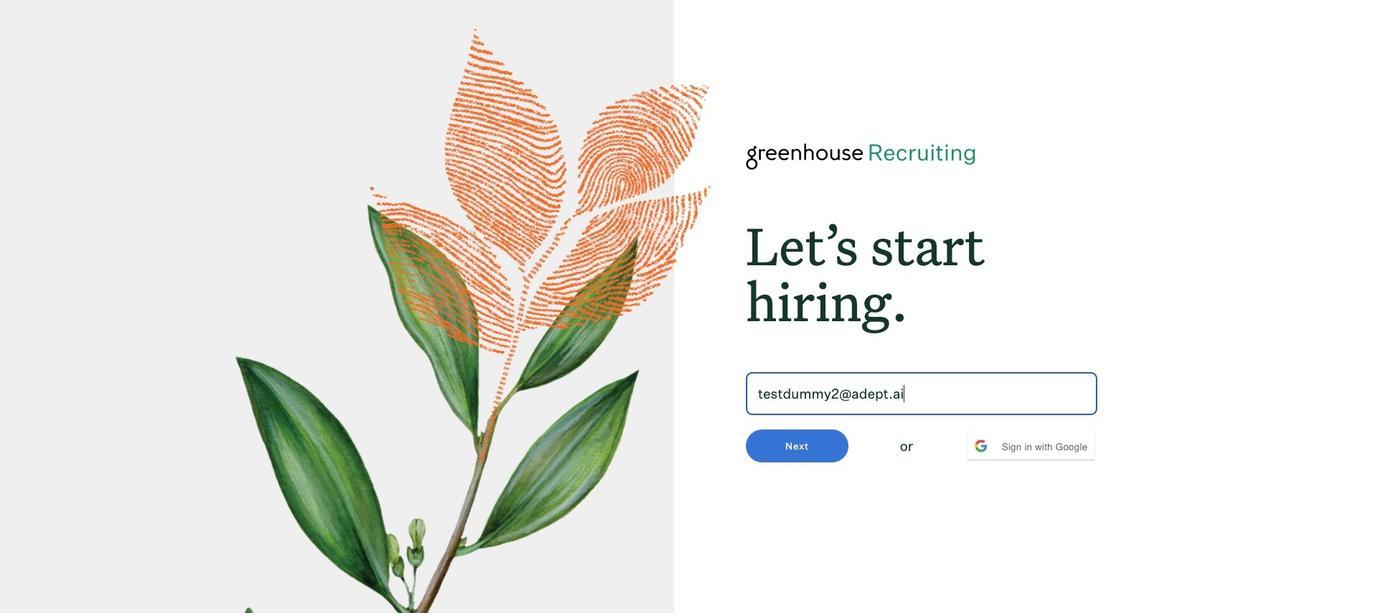 Task type: vqa. For each thing, say whether or not it's contained in the screenshot.
the left Candidates
no



Task type: locate. For each thing, give the bounding box(es) containing it.
Email email field
[[746, 372, 1098, 415]]



